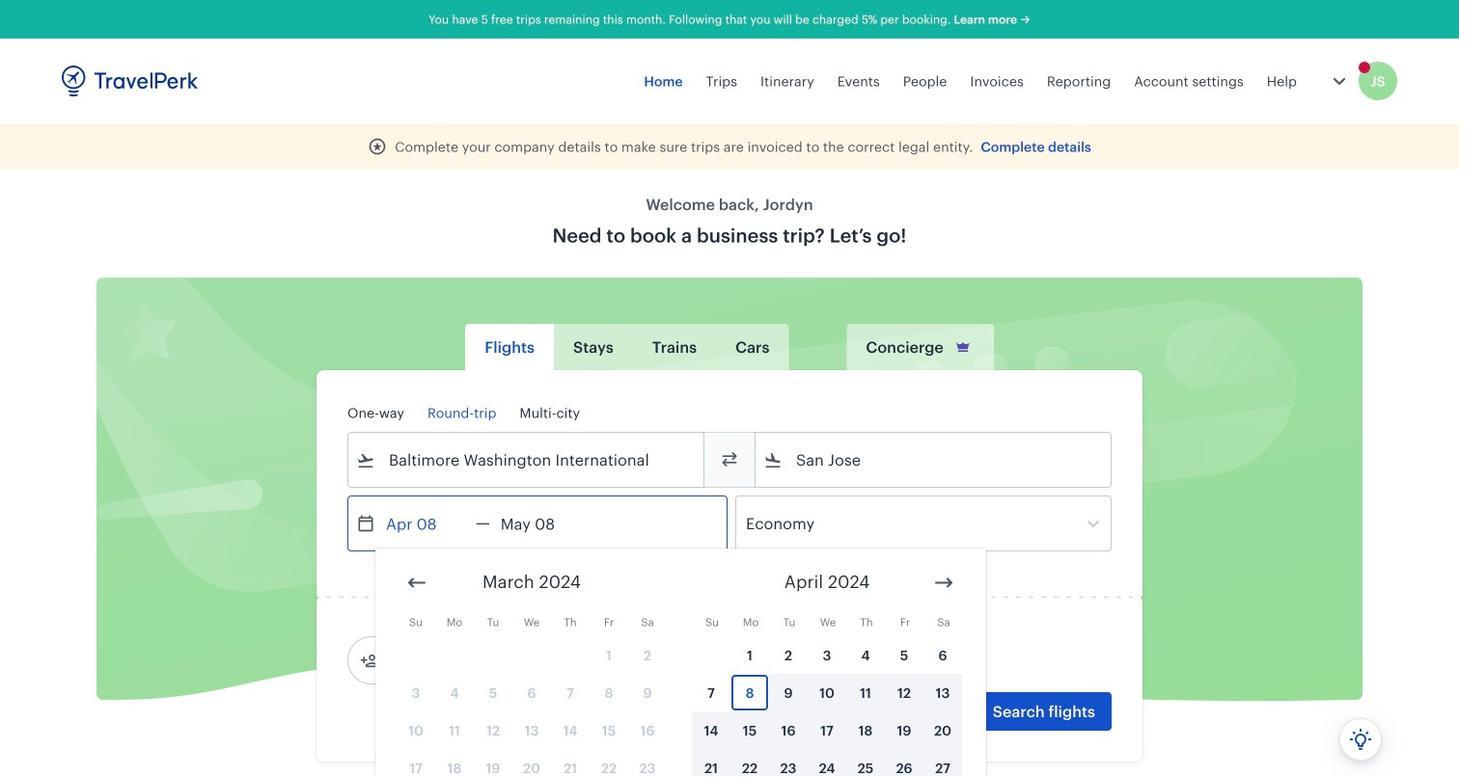 Task type: describe. For each thing, give the bounding box(es) containing it.
move backward to switch to the previous month. image
[[405, 572, 429, 595]]

move forward to switch to the next month. image
[[932, 572, 955, 595]]

Return text field
[[490, 497, 590, 551]]

Depart text field
[[375, 497, 476, 551]]

From search field
[[375, 445, 678, 476]]



Task type: locate. For each thing, give the bounding box(es) containing it.
To search field
[[783, 445, 1086, 476]]

Add first traveler search field
[[379, 646, 580, 677]]

calendar application
[[375, 549, 1459, 777]]



Task type: vqa. For each thing, say whether or not it's contained in the screenshot.
Depart 'field'
no



